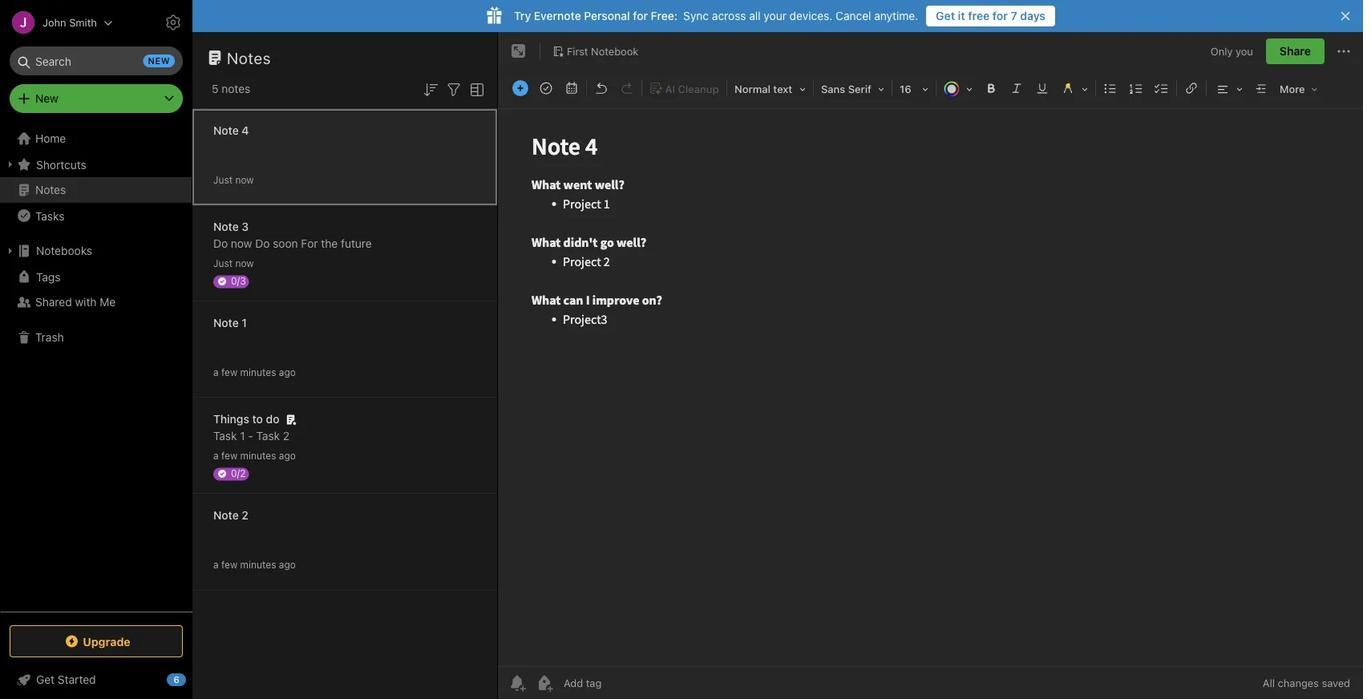 Task type: vqa. For each thing, say whether or not it's contained in the screenshot.
Note associated with Note 3
yes



Task type: locate. For each thing, give the bounding box(es) containing it.
few
[[221, 367, 238, 378], [221, 450, 238, 462], [221, 560, 238, 571]]

just now up 0/3
[[213, 258, 254, 269]]

smith
[[69, 16, 97, 28]]

1 just now from the top
[[213, 174, 254, 186]]

just
[[213, 174, 233, 186], [213, 258, 233, 269]]

a few minutes ago
[[213, 367, 296, 378], [213, 450, 296, 462], [213, 560, 296, 571]]

just now
[[213, 174, 254, 186], [213, 258, 254, 269]]

Add filters field
[[444, 79, 464, 99]]

all
[[1263, 677, 1275, 689]]

1 vertical spatial few
[[221, 450, 238, 462]]

2 just from the top
[[213, 258, 233, 269]]

first notebook
[[567, 45, 639, 57]]

1 horizontal spatial task
[[256, 430, 280, 443]]

0 horizontal spatial notes
[[35, 183, 66, 197]]

note for note 1
[[213, 316, 239, 330]]

for inside button
[[993, 9, 1008, 22]]

2 note from the top
[[213, 220, 239, 233]]

0 horizontal spatial 2
[[242, 509, 249, 522]]

2 for from the left
[[993, 9, 1008, 22]]

get it free for 7 days
[[936, 9, 1046, 22]]

1 minutes from the top
[[240, 367, 276, 378]]

note 3
[[213, 220, 249, 233]]

minutes for 2
[[240, 560, 276, 571]]

a down note 2
[[213, 560, 219, 571]]

2 down 0/2
[[242, 509, 249, 522]]

bulleted list image
[[1100, 77, 1122, 99]]

new button
[[10, 84, 183, 113]]

3 few from the top
[[221, 560, 238, 571]]

16
[[900, 83, 912, 95]]

Account field
[[0, 6, 113, 39]]

1 few from the top
[[221, 367, 238, 378]]

Font size field
[[894, 77, 935, 100]]

a down things
[[213, 450, 219, 462]]

minutes down note 2
[[240, 560, 276, 571]]

soon
[[273, 237, 298, 250]]

a
[[213, 367, 219, 378], [213, 450, 219, 462], [213, 560, 219, 571]]

the
[[321, 237, 338, 250]]

2 vertical spatial a few minutes ago
[[213, 560, 296, 571]]

personal
[[584, 9, 630, 22]]

few up 0/2
[[221, 450, 238, 462]]

just up note 3
[[213, 174, 233, 186]]

get left it
[[936, 9, 955, 22]]

saved
[[1322, 677, 1351, 689]]

Font color field
[[939, 77, 979, 100]]

do left soon
[[255, 237, 270, 250]]

7
[[1011, 9, 1018, 22]]

first notebook button
[[547, 40, 644, 63]]

all changes saved
[[1263, 677, 1351, 689]]

3 a from the top
[[213, 560, 219, 571]]

1 vertical spatial just now
[[213, 258, 254, 269]]

note down 0/3
[[213, 316, 239, 330]]

0 vertical spatial notes
[[227, 48, 271, 67]]

0 vertical spatial a few minutes ago
[[213, 367, 296, 378]]

few up things
[[221, 367, 238, 378]]

a few minutes ago for note 1
[[213, 367, 296, 378]]

do now do soon for the future
[[213, 237, 372, 250]]

1 horizontal spatial 2
[[283, 430, 290, 443]]

more
[[1280, 83, 1306, 95]]

me
[[100, 296, 116, 309]]

1 horizontal spatial do
[[255, 237, 270, 250]]

few for 1
[[221, 367, 238, 378]]

click to collapse image
[[187, 670, 199, 689]]

2 do from the left
[[255, 237, 270, 250]]

6
[[174, 675, 179, 685]]

1 vertical spatial just
[[213, 258, 233, 269]]

notes up notes
[[227, 48, 271, 67]]

minutes for 1
[[240, 367, 276, 378]]

More actions field
[[1335, 39, 1354, 64]]

0 vertical spatial few
[[221, 367, 238, 378]]

task down do
[[256, 430, 280, 443]]

expand note image
[[509, 42, 529, 61]]

your
[[764, 9, 787, 22]]

3 ago from the top
[[279, 560, 296, 571]]

1 vertical spatial a
[[213, 450, 219, 462]]

a few minutes ago for note 2
[[213, 560, 296, 571]]

a few minutes ago up the to
[[213, 367, 296, 378]]

2 a from the top
[[213, 450, 219, 462]]

3 a few minutes ago from the top
[[213, 560, 296, 571]]

minutes down task 1 - task 2
[[240, 450, 276, 462]]

0 vertical spatial get
[[936, 9, 955, 22]]

3 minutes from the top
[[240, 560, 276, 571]]

shared
[[35, 296, 72, 309]]

note left 3
[[213, 220, 239, 233]]

2 few from the top
[[221, 450, 238, 462]]

0 horizontal spatial for
[[633, 9, 648, 22]]

all
[[749, 9, 761, 22]]

task 1 - task 2
[[213, 430, 290, 443]]

0/3
[[231, 276, 246, 287]]

insert link image
[[1181, 77, 1203, 99]]

get inside help and learning task checklist field
[[36, 673, 55, 687]]

do down note 3
[[213, 237, 228, 250]]

2 vertical spatial few
[[221, 560, 238, 571]]

you
[[1236, 45, 1254, 57]]

for left free:
[[633, 9, 648, 22]]

1 vertical spatial 1
[[240, 430, 245, 443]]

1 vertical spatial now
[[231, 237, 252, 250]]

notes up tasks
[[35, 183, 66, 197]]

notebooks link
[[0, 238, 192, 264]]

Alignment field
[[1209, 77, 1249, 100]]

note left 4
[[213, 124, 239, 137]]

note 2
[[213, 509, 249, 522]]

just up 0/3
[[213, 258, 233, 269]]

few down note 2
[[221, 560, 238, 571]]

0 vertical spatial minutes
[[240, 367, 276, 378]]

1 vertical spatial get
[[36, 673, 55, 687]]

now up 0/3
[[235, 258, 254, 269]]

a for note 2
[[213, 560, 219, 571]]

changes
[[1278, 677, 1319, 689]]

1 vertical spatial ago
[[279, 450, 296, 462]]

1 vertical spatial 2
[[242, 509, 249, 522]]

get for get it free for 7 days
[[936, 9, 955, 22]]

1 note from the top
[[213, 124, 239, 137]]

note for note 3
[[213, 220, 239, 233]]

1 a few minutes ago from the top
[[213, 367, 296, 378]]

1 horizontal spatial for
[[993, 9, 1008, 22]]

cancel
[[836, 9, 872, 22]]

0 horizontal spatial task
[[213, 430, 237, 443]]

0 horizontal spatial do
[[213, 237, 228, 250]]

View options field
[[464, 79, 487, 99]]

0 vertical spatial ago
[[279, 367, 296, 378]]

for
[[633, 9, 648, 22], [993, 9, 1008, 22]]

started
[[58, 673, 96, 687]]

numbered list image
[[1125, 77, 1148, 99]]

4 note from the top
[[213, 509, 239, 522]]

0 vertical spatial 1
[[242, 316, 247, 330]]

Font family field
[[816, 77, 890, 100]]

2 vertical spatial a
[[213, 560, 219, 571]]

2 task from the left
[[256, 430, 280, 443]]

for left 7 at the right of the page
[[993, 9, 1008, 22]]

do
[[266, 413, 280, 426]]

notebook
[[591, 45, 639, 57]]

1 ago from the top
[[279, 367, 296, 378]]

2 right "-"
[[283, 430, 290, 443]]

a up things
[[213, 367, 219, 378]]

add tag image
[[535, 674, 554, 693]]

note for note 2
[[213, 509, 239, 522]]

1 a from the top
[[213, 367, 219, 378]]

get inside button
[[936, 9, 955, 22]]

1 for from the left
[[633, 9, 648, 22]]

0 horizontal spatial get
[[36, 673, 55, 687]]

2 a few minutes ago from the top
[[213, 450, 296, 462]]

1 vertical spatial a few minutes ago
[[213, 450, 296, 462]]

share
[[1280, 45, 1312, 58]]

3 note from the top
[[213, 316, 239, 330]]

for for free:
[[633, 9, 648, 22]]

ago
[[279, 367, 296, 378], [279, 450, 296, 462], [279, 560, 296, 571]]

1 for note
[[242, 316, 247, 330]]

tree
[[0, 126, 193, 611]]

just now up note 3
[[213, 174, 254, 186]]

notebooks
[[36, 244, 92, 257]]

italic image
[[1006, 77, 1028, 99]]

1 left "-"
[[240, 430, 245, 443]]

it
[[958, 9, 966, 22]]

expand notebooks image
[[4, 245, 17, 257]]

0/2
[[231, 468, 246, 479]]

1 do from the left
[[213, 237, 228, 250]]

now down 3
[[231, 237, 252, 250]]

with
[[75, 296, 97, 309]]

get
[[936, 9, 955, 22], [36, 673, 55, 687]]

checklist image
[[1151, 77, 1174, 99]]

shortcuts
[[36, 158, 86, 171]]

1 down 0/3
[[242, 316, 247, 330]]

try evernote personal for free: sync across all your devices. cancel anytime.
[[514, 9, 919, 22]]

days
[[1021, 9, 1046, 22]]

ago for note 2
[[279, 560, 296, 571]]

2 vertical spatial minutes
[[240, 560, 276, 571]]

0 vertical spatial just now
[[213, 174, 254, 186]]

1 vertical spatial notes
[[35, 183, 66, 197]]

task
[[213, 430, 237, 443], [256, 430, 280, 443]]

0 vertical spatial just
[[213, 174, 233, 186]]

0 vertical spatial now
[[235, 174, 254, 186]]

only
[[1211, 45, 1233, 57]]

do
[[213, 237, 228, 250], [255, 237, 270, 250]]

task image
[[535, 77, 558, 99]]

note
[[213, 124, 239, 137], [213, 220, 239, 233], [213, 316, 239, 330], [213, 509, 239, 522]]

sans serif
[[821, 83, 872, 95]]

notes inside the notes link
[[35, 183, 66, 197]]

new search field
[[21, 47, 175, 75]]

a few minutes ago down task 1 - task 2
[[213, 450, 296, 462]]

2
[[283, 430, 290, 443], [242, 509, 249, 522]]

get for get started
[[36, 673, 55, 687]]

note down 0/2
[[213, 509, 239, 522]]

note window element
[[498, 32, 1364, 699]]

1 vertical spatial minutes
[[240, 450, 276, 462]]

john
[[43, 16, 66, 28]]

2 minutes from the top
[[240, 450, 276, 462]]

1
[[242, 316, 247, 330], [240, 430, 245, 443]]

-
[[248, 430, 253, 443]]

john smith
[[43, 16, 97, 28]]

now
[[235, 174, 254, 186], [231, 237, 252, 250], [235, 258, 254, 269]]

notes
[[227, 48, 271, 67], [35, 183, 66, 197]]

1 horizontal spatial get
[[936, 9, 955, 22]]

normal
[[735, 83, 771, 95]]

2 vertical spatial ago
[[279, 560, 296, 571]]

note 4
[[213, 124, 249, 137]]

first
[[567, 45, 588, 57]]

notes
[[222, 82, 251, 95]]

1 just from the top
[[213, 174, 233, 186]]

upgrade
[[83, 635, 131, 648]]

task down things
[[213, 430, 237, 443]]

minutes up the to
[[240, 367, 276, 378]]

undo image
[[590, 77, 613, 99]]

tags
[[36, 270, 61, 283]]

a few minutes ago down note 2
[[213, 560, 296, 571]]

get left started
[[36, 673, 55, 687]]

now up 3
[[235, 174, 254, 186]]

trash
[[35, 331, 64, 344]]

0 vertical spatial a
[[213, 367, 219, 378]]



Task type: describe. For each thing, give the bounding box(es) containing it.
note for note 4
[[213, 124, 239, 137]]

upgrade button
[[10, 626, 183, 658]]

tags button
[[0, 264, 192, 290]]

Heading level field
[[729, 77, 812, 100]]

get started
[[36, 673, 96, 687]]

More field
[[1275, 77, 1324, 100]]

few for 2
[[221, 560, 238, 571]]

ago for note 1
[[279, 367, 296, 378]]

1 horizontal spatial notes
[[227, 48, 271, 67]]

Search text field
[[21, 47, 172, 75]]

sync
[[684, 9, 709, 22]]

things
[[213, 413, 249, 426]]

a for note 1
[[213, 367, 219, 378]]

to
[[252, 413, 263, 426]]

5 notes
[[212, 82, 251, 95]]

0 vertical spatial 2
[[283, 430, 290, 443]]

shared with me link
[[0, 290, 192, 315]]

5
[[212, 82, 219, 95]]

settings image
[[164, 13, 183, 32]]

Note Editor text field
[[498, 109, 1364, 667]]

calendar event image
[[561, 77, 583, 99]]

text
[[774, 83, 793, 95]]

1 task from the left
[[213, 430, 237, 443]]

home link
[[0, 126, 193, 152]]

evernote
[[534, 9, 581, 22]]

add a reminder image
[[508, 674, 527, 693]]

4
[[242, 124, 249, 137]]

1 for task
[[240, 430, 245, 443]]

for
[[301, 237, 318, 250]]

serif
[[848, 83, 872, 95]]

tasks
[[35, 209, 64, 222]]

now for 3
[[231, 237, 252, 250]]

3
[[242, 220, 249, 233]]

things to do
[[213, 413, 280, 426]]

new
[[148, 56, 170, 66]]

free:
[[651, 9, 678, 22]]

sans
[[821, 83, 846, 95]]

devices.
[[790, 9, 833, 22]]

Sort options field
[[421, 79, 440, 99]]

more actions image
[[1335, 42, 1354, 61]]

new
[[35, 92, 58, 105]]

anytime.
[[875, 9, 919, 22]]

across
[[712, 9, 746, 22]]

note 1
[[213, 316, 247, 330]]

for for 7
[[993, 9, 1008, 22]]

share button
[[1267, 39, 1325, 64]]

shortcuts button
[[0, 152, 192, 177]]

home
[[35, 132, 66, 145]]

indent image
[[1251, 77, 1273, 99]]

normal text
[[735, 83, 793, 95]]

2 just now from the top
[[213, 258, 254, 269]]

tasks button
[[0, 203, 192, 229]]

2 ago from the top
[[279, 450, 296, 462]]

shared with me
[[35, 296, 116, 309]]

Add tag field
[[562, 677, 683, 690]]

get it free for 7 days button
[[927, 6, 1056, 26]]

notes link
[[0, 177, 192, 203]]

now for 4
[[235, 174, 254, 186]]

trash link
[[0, 325, 192, 351]]

Highlight field
[[1056, 77, 1094, 100]]

Insert field
[[509, 77, 533, 99]]

free
[[968, 9, 990, 22]]

only you
[[1211, 45, 1254, 57]]

tree containing home
[[0, 126, 193, 611]]

Help and Learning task checklist field
[[0, 667, 193, 693]]

add filters image
[[444, 80, 464, 99]]

bold image
[[980, 77, 1003, 99]]

underline image
[[1032, 77, 1054, 99]]

try
[[514, 9, 531, 22]]

2 vertical spatial now
[[235, 258, 254, 269]]

future
[[341, 237, 372, 250]]



